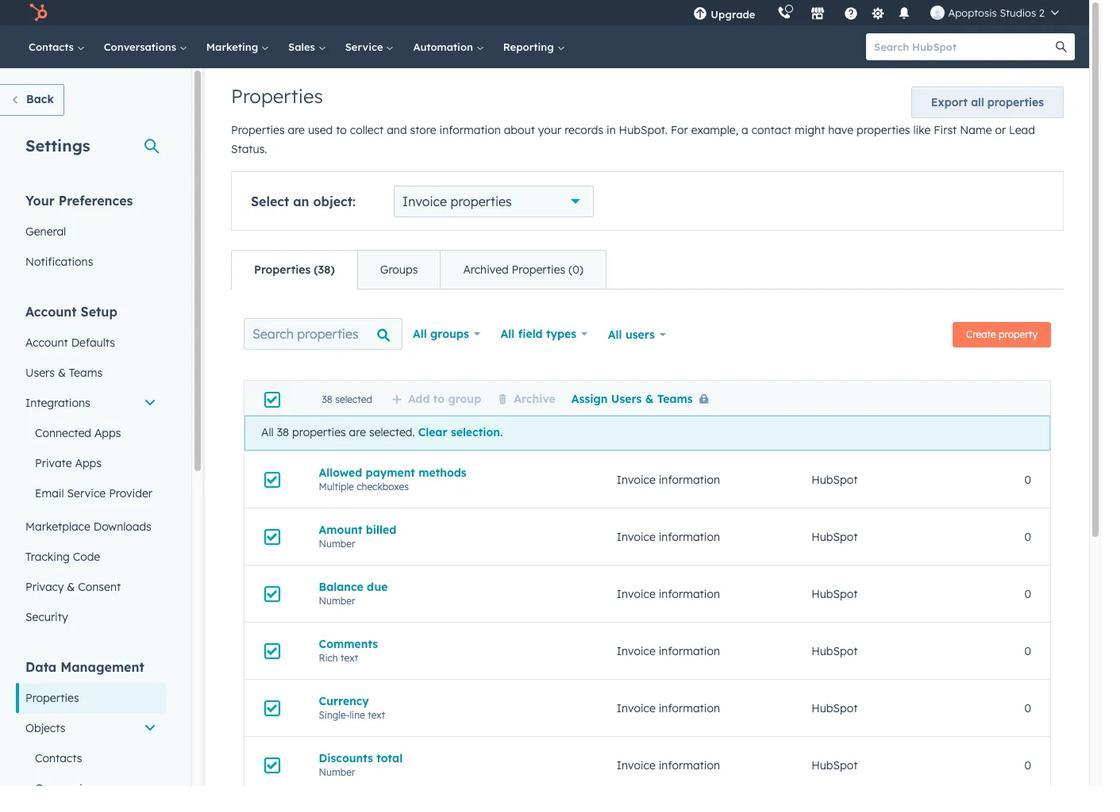 Task type: vqa. For each thing, say whether or not it's contained in the screenshot.
Reporting link
yes



Task type: describe. For each thing, give the bounding box(es) containing it.
tracking code
[[25, 550, 100, 565]]

selected
[[335, 394, 372, 406]]

tracking code link
[[16, 542, 166, 572]]

email
[[35, 487, 64, 501]]

are inside properties are used to collect and store information about your records in hubspot. for example, a contact might have properties like first name or lead status.
[[288, 123, 305, 137]]

properties link
[[16, 684, 166, 714]]

discounts
[[319, 752, 373, 766]]

search image
[[1056, 41, 1067, 52]]

marketing link
[[197, 25, 279, 68]]

sales
[[288, 40, 318, 53]]

marketplaces image
[[811, 7, 825, 21]]

reporting link
[[494, 25, 574, 68]]

back
[[26, 92, 54, 106]]

properties left (0)
[[512, 263, 565, 277]]

invoice information for allowed payment methods
[[617, 473, 720, 487]]

users
[[626, 328, 655, 342]]

marketplace downloads
[[25, 520, 152, 534]]

number for discounts
[[319, 767, 355, 779]]

general
[[25, 225, 66, 239]]

invoice for amount billed
[[617, 530, 656, 544]]

0 for allowed payment methods
[[1025, 473, 1031, 487]]

name
[[960, 123, 992, 137]]

integrations button
[[16, 388, 166, 418]]

archived properties (0) link
[[440, 251, 606, 289]]

allowed payment methods button
[[319, 466, 579, 480]]

help button
[[838, 0, 865, 25]]

sales link
[[279, 25, 336, 68]]

private apps link
[[16, 449, 166, 479]]

automation link
[[404, 25, 494, 68]]

calling icon button
[[771, 2, 798, 23]]

information for currency
[[659, 701, 720, 716]]

hubspot image
[[29, 3, 48, 22]]

apps for private apps
[[75, 457, 102, 471]]

status.
[[231, 142, 267, 156]]

multiple
[[319, 481, 354, 493]]

0 for discounts total
[[1025, 759, 1031, 773]]

account setup element
[[16, 303, 166, 633]]

text inside currency single-line text
[[368, 709, 385, 721]]

number for amount
[[319, 538, 355, 550]]

create
[[966, 329, 996, 341]]

comments button
[[319, 637, 579, 651]]

properties inside "export all properties" button
[[988, 95, 1044, 110]]

invoice information for currency
[[617, 701, 720, 716]]

settings
[[25, 136, 90, 156]]

select
[[251, 194, 289, 210]]

currency
[[319, 694, 369, 709]]

code
[[73, 550, 100, 565]]

contact
[[752, 123, 792, 137]]

export all properties
[[931, 95, 1044, 110]]

currency single-line text
[[319, 694, 385, 721]]

account setup
[[25, 304, 117, 320]]

security link
[[16, 603, 166, 633]]

all for all groups
[[413, 327, 427, 341]]

records
[[565, 123, 604, 137]]

comments
[[319, 637, 378, 651]]

setup
[[81, 304, 117, 320]]

email service provider link
[[16, 479, 166, 509]]

and
[[387, 123, 407, 137]]

search button
[[1048, 33, 1075, 60]]

properties are used to collect and store information about your records in hubspot. for example, a contact might have properties like first name or lead status.
[[231, 123, 1035, 156]]

apoptosis studios 2 button
[[921, 0, 1069, 25]]

create property
[[966, 329, 1038, 341]]

0 for currency
[[1025, 701, 1031, 716]]

tab panel containing all groups
[[231, 289, 1064, 787]]

due
[[367, 580, 388, 594]]

about
[[504, 123, 535, 137]]

upgrade image
[[693, 7, 708, 21]]

your
[[538, 123, 562, 137]]

account defaults
[[25, 336, 115, 350]]

conversations
[[104, 40, 179, 53]]

tab list containing properties (38)
[[231, 250, 606, 290]]

hubspot for currency
[[812, 701, 858, 716]]

& for consent
[[67, 580, 75, 595]]

selected.
[[369, 426, 415, 440]]

data management
[[25, 660, 144, 676]]

all 38 properties are selected. clear selection.
[[261, 426, 503, 440]]

service link
[[336, 25, 404, 68]]

defaults
[[71, 336, 115, 350]]

invoice for balance due
[[617, 587, 656, 601]]

marketplace downloads link
[[16, 512, 166, 542]]

marketplaces button
[[801, 0, 835, 25]]

notifications
[[25, 255, 93, 269]]

invoice information for discounts total
[[617, 759, 720, 773]]

account for account defaults
[[25, 336, 68, 350]]

balance
[[319, 580, 363, 594]]

all for all users
[[608, 328, 622, 342]]

account for account setup
[[25, 304, 77, 320]]

contacts inside data management element
[[35, 752, 82, 766]]

in
[[607, 123, 616, 137]]

marketplace
[[25, 520, 90, 534]]

collect
[[350, 123, 384, 137]]

information for balance due
[[659, 587, 720, 601]]

marketing
[[206, 40, 261, 53]]

groups link
[[357, 251, 440, 289]]

users inside 'link'
[[25, 366, 55, 380]]

to inside properties are used to collect and store information about your records in hubspot. for example, a contact might have properties like first name or lead status.
[[336, 123, 347, 137]]

Search HubSpot search field
[[866, 33, 1061, 60]]

settings link
[[868, 4, 888, 21]]

hubspot for amount billed
[[812, 530, 858, 544]]

information inside properties are used to collect and store information about your records in hubspot. for example, a contact might have properties like first name or lead status.
[[439, 123, 501, 137]]

add to group button
[[391, 392, 481, 407]]

0 vertical spatial contacts
[[29, 40, 77, 53]]

0 for balance due
[[1025, 587, 1031, 601]]

0 for amount billed
[[1025, 530, 1031, 544]]

service inside account setup element
[[67, 487, 106, 501]]

have
[[828, 123, 854, 137]]

account defaults link
[[16, 328, 166, 358]]

export
[[931, 95, 968, 110]]

notifications link
[[16, 247, 166, 277]]

information for allowed payment methods
[[659, 473, 720, 487]]

invoice information for comments
[[617, 644, 720, 659]]

notifications image
[[898, 7, 912, 21]]

users & teams
[[25, 366, 102, 380]]

groups
[[430, 327, 469, 341]]

automation
[[413, 40, 476, 53]]

to inside tab panel
[[433, 392, 445, 407]]

properties (38)
[[254, 263, 335, 277]]

comments rich text
[[319, 637, 378, 664]]

data
[[25, 660, 57, 676]]

apoptosis studios 2
[[948, 6, 1045, 19]]

add to group
[[408, 392, 481, 407]]



Task type: locate. For each thing, give the bounding box(es) containing it.
balance due button
[[319, 580, 579, 594]]

field
[[518, 327, 543, 341]]

invoice for discounts total
[[617, 759, 656, 773]]

1 invoice information from the top
[[617, 473, 720, 487]]

account up the users & teams
[[25, 336, 68, 350]]

number down discounts
[[319, 767, 355, 779]]

1 vertical spatial service
[[67, 487, 106, 501]]

1 vertical spatial to
[[433, 392, 445, 407]]

are down selected on the left bottom of page
[[349, 426, 366, 440]]

contacts down hubspot link
[[29, 40, 77, 53]]

notifications button
[[891, 0, 918, 25]]

menu containing apoptosis studios 2
[[682, 0, 1070, 25]]

properties inside invoice properties 'popup button'
[[451, 194, 512, 210]]

invoice properties
[[403, 194, 512, 210]]

tara schultz image
[[931, 6, 945, 20]]

menu item
[[767, 0, 770, 25]]

& inside 'link'
[[58, 366, 66, 380]]

0 horizontal spatial &
[[58, 366, 66, 380]]

properties left like
[[857, 123, 910, 137]]

& right "assign"
[[645, 392, 654, 407]]

text
[[341, 652, 358, 664], [368, 709, 385, 721]]

0 vertical spatial text
[[341, 652, 358, 664]]

privacy
[[25, 580, 64, 595]]

selection.
[[451, 426, 503, 440]]

number inside amount billed number
[[319, 538, 355, 550]]

privacy & consent link
[[16, 572, 166, 603]]

apps down 'integrations' button
[[94, 426, 121, 441]]

3 number from the top
[[319, 767, 355, 779]]

38
[[322, 394, 333, 406], [277, 426, 289, 440]]

1 vertical spatial 38
[[277, 426, 289, 440]]

& for teams
[[58, 366, 66, 380]]

studios
[[1000, 6, 1036, 19]]

information for discounts total
[[659, 759, 720, 773]]

single-
[[319, 709, 350, 721]]

for
[[671, 123, 688, 137]]

0 horizontal spatial 38
[[277, 426, 289, 440]]

1 horizontal spatial text
[[368, 709, 385, 721]]

apps for connected apps
[[94, 426, 121, 441]]

1 horizontal spatial teams
[[657, 392, 693, 407]]

properties up archived at the left
[[451, 194, 512, 210]]

1 horizontal spatial service
[[345, 40, 386, 53]]

1 vertical spatial &
[[645, 392, 654, 407]]

hubspot for balance due
[[812, 587, 858, 601]]

properties up used
[[231, 84, 323, 108]]

group
[[448, 392, 481, 407]]

Search search field
[[244, 318, 403, 350]]

5 invoice information from the top
[[617, 701, 720, 716]]

store
[[410, 123, 436, 137]]

1 vertical spatial users
[[611, 392, 642, 407]]

tracking
[[25, 550, 70, 565]]

2 number from the top
[[319, 595, 355, 607]]

tab list
[[231, 250, 606, 290]]

2 hubspot from the top
[[812, 530, 858, 544]]

hubspot for discounts total
[[812, 759, 858, 773]]

1 vertical spatial teams
[[657, 392, 693, 407]]

all users
[[608, 328, 655, 342]]

reporting
[[503, 40, 557, 53]]

6 0 from the top
[[1025, 759, 1031, 773]]

2 vertical spatial number
[[319, 767, 355, 779]]

example,
[[691, 123, 739, 137]]

invoice for comments
[[617, 644, 656, 659]]

invoice inside invoice properties 'popup button'
[[403, 194, 447, 210]]

3 0 from the top
[[1025, 587, 1031, 601]]

properties up objects
[[25, 692, 79, 706]]

5 hubspot from the top
[[812, 701, 858, 716]]

0 vertical spatial account
[[25, 304, 77, 320]]

teams down account defaults link
[[69, 366, 102, 380]]

0 for comments
[[1025, 644, 1031, 659]]

payment
[[366, 466, 415, 480]]

0 vertical spatial contacts link
[[19, 25, 94, 68]]

number inside discounts total number
[[319, 767, 355, 779]]

to right used
[[336, 123, 347, 137]]

contacts link
[[19, 25, 94, 68], [16, 744, 166, 774]]

1 horizontal spatial users
[[611, 392, 642, 407]]

management
[[60, 660, 144, 676]]

1 0 from the top
[[1025, 473, 1031, 487]]

2 0 from the top
[[1025, 530, 1031, 544]]

3 invoice information from the top
[[617, 587, 720, 601]]

line
[[350, 709, 365, 721]]

object:
[[313, 194, 356, 210]]

0 vertical spatial number
[[319, 538, 355, 550]]

privacy & consent
[[25, 580, 121, 595]]

are
[[288, 123, 305, 137], [349, 426, 366, 440]]

properties inside properties are used to collect and store information about your records in hubspot. for example, a contact might have properties like first name or lead status.
[[231, 123, 285, 137]]

service down "private apps" link
[[67, 487, 106, 501]]

contacts
[[29, 40, 77, 53], [35, 752, 82, 766]]

number inside the balance due number
[[319, 595, 355, 607]]

users right "assign"
[[611, 392, 642, 407]]

1 horizontal spatial are
[[349, 426, 366, 440]]

properties inside data management element
[[25, 692, 79, 706]]

archive
[[514, 392, 556, 407]]

a
[[742, 123, 749, 137]]

text down comments
[[341, 652, 358, 664]]

invoice for allowed payment methods
[[617, 473, 656, 487]]

users up the integrations
[[25, 366, 55, 380]]

all groups
[[413, 327, 469, 341]]

1 vertical spatial are
[[349, 426, 366, 440]]

information
[[439, 123, 501, 137], [659, 473, 720, 487], [659, 530, 720, 544], [659, 587, 720, 601], [659, 644, 720, 659], [659, 701, 720, 716], [659, 759, 720, 773]]

1 horizontal spatial 38
[[322, 394, 333, 406]]

number down balance
[[319, 595, 355, 607]]

all
[[971, 95, 984, 110]]

properties left (38)
[[254, 263, 311, 277]]

select an object:
[[251, 194, 356, 210]]

0 vertical spatial &
[[58, 366, 66, 380]]

clear selection. button
[[418, 426, 503, 441]]

users & teams link
[[16, 358, 166, 388]]

security
[[25, 611, 68, 625]]

export all properties button
[[911, 87, 1064, 118]]

invoice for currency
[[617, 701, 656, 716]]

or
[[995, 123, 1006, 137]]

apps up email service provider link
[[75, 457, 102, 471]]

users
[[25, 366, 55, 380], [611, 392, 642, 407]]

amount billed button
[[319, 523, 579, 537]]

lead
[[1009, 123, 1035, 137]]

invoice
[[403, 194, 447, 210], [617, 473, 656, 487], [617, 530, 656, 544], [617, 587, 656, 601], [617, 644, 656, 659], [617, 701, 656, 716], [617, 759, 656, 773]]

integrations
[[25, 396, 90, 410]]

teams inside 'link'
[[69, 366, 102, 380]]

data management element
[[16, 659, 166, 787]]

property
[[999, 329, 1038, 341]]

3 hubspot from the top
[[812, 587, 858, 601]]

1 account from the top
[[25, 304, 77, 320]]

upgrade
[[711, 8, 755, 21]]

teams
[[69, 366, 102, 380], [657, 392, 693, 407]]

properties down 38 selected
[[292, 426, 346, 440]]

1 horizontal spatial &
[[67, 580, 75, 595]]

6 hubspot from the top
[[812, 759, 858, 773]]

users inside tab panel
[[611, 392, 642, 407]]

0 horizontal spatial service
[[67, 487, 106, 501]]

properties up status.
[[231, 123, 285, 137]]

invoice information for amount billed
[[617, 530, 720, 544]]

1 vertical spatial apps
[[75, 457, 102, 471]]

apps inside connected apps "link"
[[94, 426, 121, 441]]

contacts down objects
[[35, 752, 82, 766]]

amount billed number
[[319, 523, 396, 550]]

teams down all users popup button in the top right of the page
[[657, 392, 693, 407]]

your preferences element
[[16, 192, 166, 277]]

private
[[35, 457, 72, 471]]

all groups button
[[403, 318, 490, 350]]

conversations link
[[94, 25, 197, 68]]

0 vertical spatial to
[[336, 123, 347, 137]]

& up the integrations
[[58, 366, 66, 380]]

objects button
[[16, 714, 166, 744]]

number
[[319, 538, 355, 550], [319, 595, 355, 607], [319, 767, 355, 779]]

2 horizontal spatial &
[[645, 392, 654, 407]]

text right line
[[368, 709, 385, 721]]

connected apps
[[35, 426, 121, 441]]

apps inside "private apps" link
[[75, 457, 102, 471]]

0 horizontal spatial text
[[341, 652, 358, 664]]

1 horizontal spatial to
[[433, 392, 445, 407]]

0 horizontal spatial teams
[[69, 366, 102, 380]]

tab panel
[[231, 289, 1064, 787]]

all for all field types
[[501, 327, 515, 341]]

0 horizontal spatial users
[[25, 366, 55, 380]]

5 0 from the top
[[1025, 701, 1031, 716]]

archived
[[463, 263, 509, 277]]

6 invoice information from the top
[[617, 759, 720, 773]]

2
[[1039, 6, 1045, 19]]

provider
[[109, 487, 152, 501]]

(38)
[[314, 263, 335, 277]]

0 vertical spatial apps
[[94, 426, 121, 441]]

4 invoice information from the top
[[617, 644, 720, 659]]

add
[[408, 392, 430, 407]]

are inside tab panel
[[349, 426, 366, 440]]

hubspot for comments
[[812, 644, 858, 659]]

text inside comments rich text
[[341, 652, 358, 664]]

number for balance
[[319, 595, 355, 607]]

all inside popup button
[[501, 327, 515, 341]]

2 account from the top
[[25, 336, 68, 350]]

all field types button
[[490, 318, 598, 350]]

contacts link down hubspot link
[[19, 25, 94, 68]]

hubspot for allowed payment methods
[[812, 473, 858, 487]]

hubspot link
[[19, 3, 60, 22]]

0 vertical spatial teams
[[69, 366, 102, 380]]

connected
[[35, 426, 91, 441]]

1 vertical spatial account
[[25, 336, 68, 350]]

allowed payment methods multiple checkboxes
[[319, 466, 467, 493]]

1 vertical spatial text
[[368, 709, 385, 721]]

email service provider
[[35, 487, 152, 501]]

0 horizontal spatial are
[[288, 123, 305, 137]]

4 0 from the top
[[1025, 644, 1031, 659]]

settings image
[[871, 7, 885, 21]]

information for amount billed
[[659, 530, 720, 544]]

contacts link down objects
[[16, 744, 166, 774]]

0 horizontal spatial to
[[336, 123, 347, 137]]

properties
[[988, 95, 1044, 110], [857, 123, 910, 137], [451, 194, 512, 210], [292, 426, 346, 440]]

0 vertical spatial 38
[[322, 394, 333, 406]]

1 vertical spatial contacts
[[35, 752, 82, 766]]

4 hubspot from the top
[[812, 644, 858, 659]]

properties (38) link
[[232, 251, 357, 289]]

invoice information for balance due
[[617, 587, 720, 601]]

account up the account defaults at the left top
[[25, 304, 77, 320]]

teams inside tab panel
[[657, 392, 693, 407]]

calling icon image
[[778, 6, 792, 21]]

information for comments
[[659, 644, 720, 659]]

all
[[413, 327, 427, 341], [501, 327, 515, 341], [608, 328, 622, 342], [261, 426, 274, 440]]

to right add
[[433, 392, 445, 407]]

number down amount
[[319, 538, 355, 550]]

menu
[[682, 0, 1070, 25]]

billed
[[366, 523, 396, 537]]

help image
[[844, 7, 859, 21]]

invoice properties button
[[394, 186, 594, 218]]

& right privacy
[[67, 580, 75, 595]]

0 vertical spatial service
[[345, 40, 386, 53]]

0 vertical spatial are
[[288, 123, 305, 137]]

1 hubspot from the top
[[812, 473, 858, 487]]

2 invoice information from the top
[[617, 530, 720, 544]]

2 vertical spatial &
[[67, 580, 75, 595]]

1 number from the top
[[319, 538, 355, 550]]

your
[[25, 193, 55, 209]]

1 vertical spatial contacts link
[[16, 744, 166, 774]]

consent
[[78, 580, 121, 595]]

1 vertical spatial number
[[319, 595, 355, 607]]

an
[[293, 194, 309, 210]]

properties inside properties are used to collect and store information about your records in hubspot. for example, a contact might have properties like first name or lead status.
[[857, 123, 910, 137]]

service right sales link
[[345, 40, 386, 53]]

0 vertical spatial users
[[25, 366, 55, 380]]

properties up lead
[[988, 95, 1044, 110]]

are left used
[[288, 123, 305, 137]]

groups
[[380, 263, 418, 277]]



